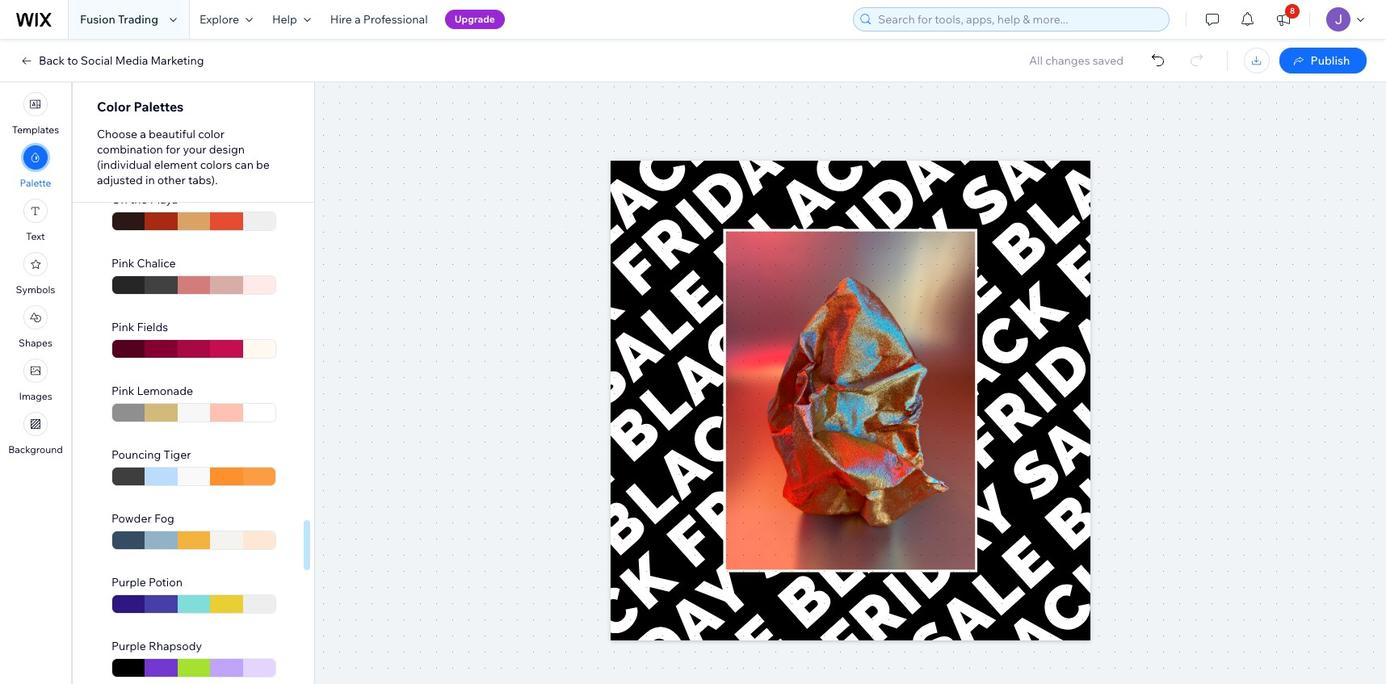 Task type: locate. For each thing, give the bounding box(es) containing it.
rhapsody
[[149, 639, 202, 654]]

a right hire
[[355, 12, 361, 27]]

can
[[235, 158, 254, 172]]

pink left chalice
[[111, 256, 134, 271]]

2 vertical spatial pink
[[111, 384, 134, 398]]

fusion
[[80, 12, 115, 27]]

3 pink from the top
[[111, 384, 134, 398]]

purple
[[111, 575, 146, 590], [111, 639, 146, 654]]

powder
[[111, 511, 152, 526]]

8 button
[[1266, 0, 1301, 39]]

for
[[166, 142, 180, 157]]

0 vertical spatial pink
[[111, 256, 134, 271]]

adjusted
[[97, 173, 143, 187]]

1 vertical spatial pink
[[111, 320, 134, 334]]

pouncing
[[111, 448, 161, 462]]

1 vertical spatial a
[[140, 127, 146, 141]]

purple for purple rhapsody
[[111, 639, 146, 654]]

lemonade
[[137, 384, 193, 398]]

pink left the lemonade
[[111, 384, 134, 398]]

0 horizontal spatial a
[[140, 127, 146, 141]]

pink for pink fields
[[111, 320, 134, 334]]

color
[[198, 127, 225, 141]]

publish
[[1311, 53, 1350, 68]]

purple left potion
[[111, 575, 146, 590]]

pink left the fields
[[111, 320, 134, 334]]

your
[[183, 142, 207, 157]]

a for beautiful
[[140, 127, 146, 141]]

element
[[154, 158, 198, 172]]

the
[[130, 192, 148, 207]]

media
[[115, 53, 148, 68]]

back to social media marketing button
[[19, 53, 204, 68]]

8
[[1290, 6, 1295, 16]]

text button
[[23, 199, 48, 242]]

0 vertical spatial purple
[[111, 575, 146, 590]]

upgrade button
[[445, 10, 505, 29]]

pink
[[111, 256, 134, 271], [111, 320, 134, 334], [111, 384, 134, 398]]

marketing
[[151, 53, 204, 68]]

menu
[[0, 87, 71, 460]]

images button
[[19, 359, 52, 402]]

0 vertical spatial a
[[355, 12, 361, 27]]

1 vertical spatial purple
[[111, 639, 146, 654]]

colors
[[200, 158, 232, 172]]

powder fog
[[111, 511, 174, 526]]

all
[[1029, 53, 1043, 68]]

background
[[8, 443, 63, 456]]

back to social media marketing
[[39, 53, 204, 68]]

1 pink from the top
[[111, 256, 134, 271]]

shapes button
[[19, 305, 52, 349]]

a
[[355, 12, 361, 27], [140, 127, 146, 141]]

purple rhapsody
[[111, 639, 202, 654]]

all changes saved
[[1029, 53, 1124, 68]]

tabs).
[[188, 173, 218, 187]]

combination
[[97, 142, 163, 157]]

2 pink from the top
[[111, 320, 134, 334]]

publish button
[[1280, 48, 1367, 74]]

a inside choose a beautiful color combination for your design (individual element colors can be adjusted in other tabs).
[[140, 127, 146, 141]]

hire
[[330, 12, 352, 27]]

templates button
[[12, 92, 59, 136]]

other
[[157, 173, 186, 187]]

potion
[[149, 575, 183, 590]]

2 purple from the top
[[111, 639, 146, 654]]

pink lemonade
[[111, 384, 193, 398]]

purple left rhapsody
[[111, 639, 146, 654]]

a up combination
[[140, 127, 146, 141]]

fusion trading
[[80, 12, 158, 27]]

1 purple from the top
[[111, 575, 146, 590]]

pink for pink chalice
[[111, 256, 134, 271]]

1 horizontal spatial a
[[355, 12, 361, 27]]

fields
[[137, 320, 168, 334]]

be
[[256, 158, 270, 172]]



Task type: vqa. For each thing, say whether or not it's contained in the screenshot.
SEARCH APPS... "field" at the top of the page
no



Task type: describe. For each thing, give the bounding box(es) containing it.
fog
[[154, 511, 174, 526]]

Search for tools, apps, help & more... field
[[873, 8, 1164, 31]]

pouncing tiger
[[111, 448, 191, 462]]

help
[[272, 12, 297, 27]]

beautiful
[[149, 127, 196, 141]]

palette
[[20, 177, 51, 189]]

to
[[67, 53, 78, 68]]

color palettes
[[97, 99, 184, 115]]

pink fields
[[111, 320, 168, 334]]

menu containing templates
[[0, 87, 71, 460]]

palettes
[[134, 99, 184, 115]]

on the playa
[[111, 192, 178, 207]]

professional
[[363, 12, 428, 27]]

changes
[[1045, 53, 1090, 68]]

images
[[19, 390, 52, 402]]

explore
[[200, 12, 239, 27]]

back
[[39, 53, 65, 68]]

symbols button
[[16, 252, 55, 296]]

hire a professional
[[330, 12, 428, 27]]

purple for purple potion
[[111, 575, 146, 590]]

design
[[209, 142, 245, 157]]

choose
[[97, 127, 137, 141]]

in
[[145, 173, 155, 187]]

text
[[26, 230, 45, 242]]

trading
[[118, 12, 158, 27]]

saved
[[1093, 53, 1124, 68]]

chalice
[[137, 256, 176, 271]]

pink chalice
[[111, 256, 176, 271]]

(individual
[[97, 158, 152, 172]]

hire a professional link
[[321, 0, 438, 39]]

playa
[[150, 192, 178, 207]]

on
[[111, 192, 128, 207]]

color
[[97, 99, 131, 115]]

background button
[[8, 412, 63, 456]]

purple potion
[[111, 575, 183, 590]]

symbols
[[16, 284, 55, 296]]

palette button
[[20, 145, 51, 189]]

pink for pink lemonade
[[111, 384, 134, 398]]

a for professional
[[355, 12, 361, 27]]

social
[[81, 53, 113, 68]]

templates
[[12, 124, 59, 136]]

choose a beautiful color combination for your design (individual element colors can be adjusted in other tabs).
[[97, 127, 270, 187]]

shapes
[[19, 337, 52, 349]]

tiger
[[164, 448, 191, 462]]

upgrade
[[455, 13, 495, 25]]

help button
[[263, 0, 321, 39]]



